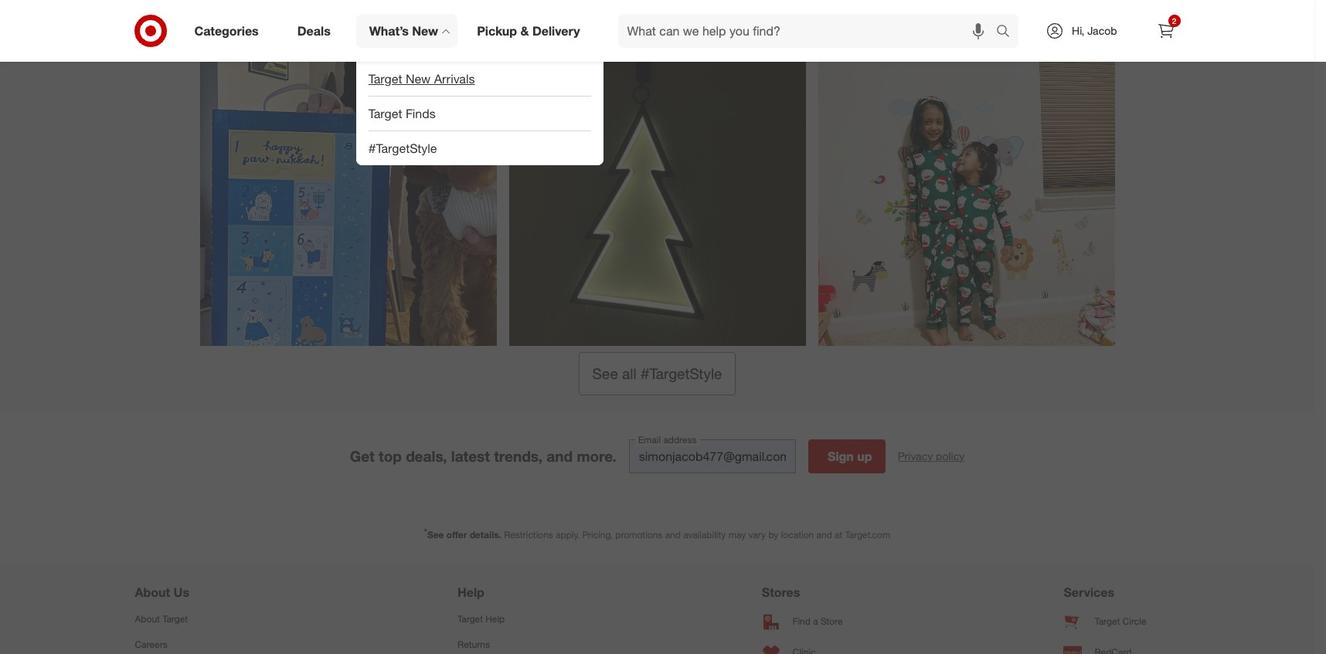 Task type: locate. For each thing, give the bounding box(es) containing it.
find a store link
[[762, 607, 858, 638]]

finds
[[406, 106, 436, 121]]

2 link
[[1149, 14, 1183, 48]]

at
[[835, 529, 843, 541]]

0 vertical spatial about
[[135, 585, 170, 601]]

about up about target
[[135, 585, 170, 601]]

#targetstyle
[[369, 140, 437, 156], [641, 365, 723, 383]]

target
[[369, 71, 402, 86], [369, 106, 402, 121], [163, 614, 188, 625], [458, 614, 483, 625], [1095, 616, 1121, 628]]

arrivals
[[434, 71, 475, 86]]

1 vertical spatial new
[[406, 71, 431, 86]]

jacob
[[1088, 24, 1118, 37]]

get
[[350, 447, 375, 465]]

help
[[458, 585, 485, 601], [486, 614, 505, 625]]

new for what's
[[412, 23, 439, 38]]

#targetstyle down target finds
[[369, 140, 437, 156]]

hi, jacob
[[1073, 24, 1118, 37]]

what's
[[369, 23, 409, 38]]

careers link
[[135, 632, 252, 655]]

help up returns link
[[486, 614, 505, 625]]

user image by @nufelis image
[[509, 49, 806, 346]]

0 vertical spatial see
[[593, 365, 618, 383]]

details.
[[470, 529, 502, 541]]

0 horizontal spatial user image by @couscousinthecity image
[[200, 49, 497, 346]]

target up returns
[[458, 614, 483, 625]]

privacy policy link
[[898, 449, 965, 464]]

target new arrivals link
[[356, 62, 604, 96]]

None text field
[[629, 440, 796, 474]]

deals
[[297, 23, 331, 38]]

circle
[[1123, 616, 1147, 628]]

2 horizontal spatial and
[[817, 529, 833, 541]]

store
[[821, 616, 843, 628]]

and left availability
[[666, 529, 681, 541]]

hi,
[[1073, 24, 1085, 37]]

returns link
[[458, 632, 556, 655]]

0 horizontal spatial help
[[458, 585, 485, 601]]

target for target circle
[[1095, 616, 1121, 628]]

about up careers
[[135, 614, 160, 625]]

more.
[[577, 447, 617, 465]]

help up target help
[[458, 585, 485, 601]]

target inside "link"
[[163, 614, 188, 625]]

target down us
[[163, 614, 188, 625]]

* see offer details. restrictions apply. pricing, promotions and availability may vary by location and at target.com
[[424, 527, 891, 541]]

search button
[[990, 14, 1027, 51]]

about for about us
[[135, 585, 170, 601]]

user image by @couscousinthecity image
[[509, 0, 806, 37], [818, 0, 1115, 37], [200, 49, 497, 346]]

privacy policy
[[898, 450, 965, 463]]

1 vertical spatial about
[[135, 614, 160, 625]]

and left more.
[[547, 447, 573, 465]]

see left offer in the left bottom of the page
[[428, 529, 444, 541]]

1 vertical spatial see
[[428, 529, 444, 541]]

about
[[135, 585, 170, 601], [135, 614, 160, 625]]

offer
[[447, 529, 467, 541]]

target finds
[[369, 106, 436, 121]]

1 vertical spatial help
[[486, 614, 505, 625]]

pickup & delivery
[[477, 23, 580, 38]]

2 about from the top
[[135, 614, 160, 625]]

target up target finds
[[369, 71, 402, 86]]

target left the finds on the left top of page
[[369, 106, 402, 121]]

about inside "link"
[[135, 614, 160, 625]]

find a store
[[793, 616, 843, 628]]

see all #targetstyle
[[593, 365, 723, 383]]

#targetstyle right all
[[641, 365, 723, 383]]

and left at
[[817, 529, 833, 541]]

and
[[547, 447, 573, 465], [666, 529, 681, 541], [817, 529, 833, 541]]

1 vertical spatial #targetstyle
[[641, 365, 723, 383]]

search
[[990, 24, 1027, 40]]

trends,
[[494, 447, 543, 465]]

a
[[814, 616, 819, 628]]

new up the finds on the left top of page
[[406, 71, 431, 86]]

0 horizontal spatial see
[[428, 529, 444, 541]]

1 about from the top
[[135, 585, 170, 601]]

1 horizontal spatial see
[[593, 365, 618, 383]]

0 horizontal spatial #targetstyle
[[369, 140, 437, 156]]

0 vertical spatial new
[[412, 23, 439, 38]]

pricing,
[[583, 529, 613, 541]]

availability
[[684, 529, 726, 541]]

privacy
[[898, 450, 933, 463]]

see left all
[[593, 365, 618, 383]]

stores
[[762, 585, 801, 601]]

target for target help
[[458, 614, 483, 625]]

delivery
[[533, 23, 580, 38]]

sign up
[[828, 449, 873, 464]]

new for target
[[406, 71, 431, 86]]

new right the what's
[[412, 23, 439, 38]]

new
[[412, 23, 439, 38], [406, 71, 431, 86]]

see
[[593, 365, 618, 383], [428, 529, 444, 541]]

get top deals, latest trends, and more.
[[350, 447, 617, 465]]

careers
[[135, 639, 168, 651]]

pickup
[[477, 23, 517, 38]]

0 vertical spatial help
[[458, 585, 485, 601]]

1 horizontal spatial help
[[486, 614, 505, 625]]

target circle
[[1095, 616, 1147, 628]]

categories
[[194, 23, 259, 38]]

target left circle
[[1095, 616, 1121, 628]]



Task type: vqa. For each thing, say whether or not it's contained in the screenshot.
cart
no



Task type: describe. For each thing, give the bounding box(es) containing it.
services
[[1064, 585, 1115, 601]]

may
[[729, 529, 746, 541]]

2 horizontal spatial user image by @couscousinthecity image
[[818, 0, 1115, 37]]

target for target finds
[[369, 106, 402, 121]]

2
[[1173, 16, 1177, 26]]

sign up button
[[809, 440, 886, 474]]

about for about target
[[135, 614, 160, 625]]

promotions
[[616, 529, 663, 541]]

0 horizontal spatial and
[[547, 447, 573, 465]]

1 horizontal spatial #targetstyle
[[641, 365, 723, 383]]

&
[[521, 23, 529, 38]]

up
[[858, 449, 873, 464]]

1 horizontal spatial and
[[666, 529, 681, 541]]

returns
[[458, 639, 490, 651]]

target help link
[[458, 607, 556, 632]]

target help
[[458, 614, 505, 625]]

target for target new arrivals
[[369, 71, 402, 86]]

sign
[[828, 449, 854, 464]]

target circle link
[[1064, 607, 1180, 638]]

about us
[[135, 585, 189, 601]]

about target
[[135, 614, 188, 625]]

#targetstyle link
[[356, 131, 604, 165]]

target.com
[[846, 529, 891, 541]]

latest
[[451, 447, 490, 465]]

What can we help you find? suggestions appear below search field
[[618, 14, 1001, 48]]

*
[[424, 527, 428, 536]]

restrictions
[[504, 529, 554, 541]]

policy
[[936, 450, 965, 463]]

0 vertical spatial #targetstyle
[[369, 140, 437, 156]]

what's new
[[369, 23, 439, 38]]

find
[[793, 616, 811, 628]]

by
[[769, 529, 779, 541]]

categories link
[[181, 14, 278, 48]]

apply.
[[556, 529, 580, 541]]

deals,
[[406, 447, 447, 465]]

deals link
[[284, 14, 350, 48]]

location
[[781, 529, 814, 541]]

target finds link
[[356, 97, 604, 131]]

all
[[623, 365, 637, 383]]

user image by @tinyfashionista4u image
[[818, 49, 1115, 346]]

about target link
[[135, 607, 252, 632]]

user image by anniemescall image
[[200, 0, 497, 37]]

top
[[379, 447, 402, 465]]

vary
[[749, 529, 766, 541]]

1 horizontal spatial user image by @couscousinthecity image
[[509, 0, 806, 37]]

pickup & delivery link
[[464, 14, 600, 48]]

see inside the * see offer details. restrictions apply. pricing, promotions and availability may vary by location and at target.com
[[428, 529, 444, 541]]

us
[[174, 585, 189, 601]]

see all #targetstyle link
[[580, 352, 736, 396]]

what's new link
[[356, 14, 458, 48]]

target new arrivals
[[369, 71, 475, 86]]



